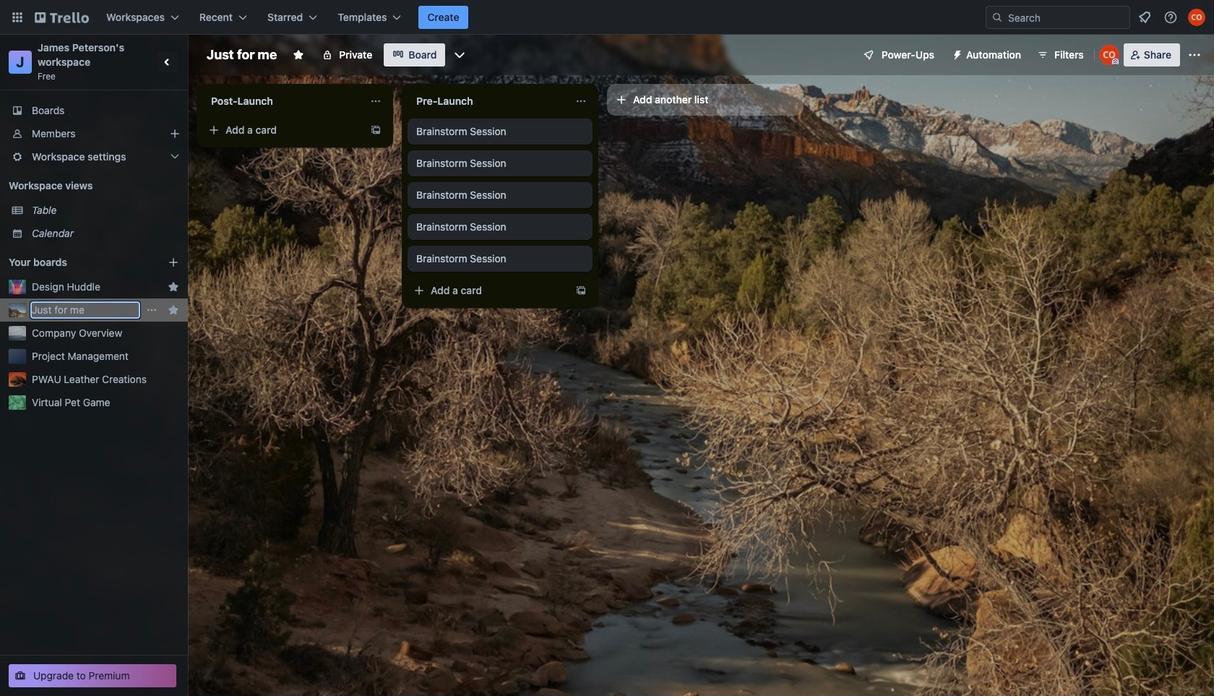 Task type: vqa. For each thing, say whether or not it's contained in the screenshot.
the top Christina Overa (christinaovera) icon
yes



Task type: describe. For each thing, give the bounding box(es) containing it.
0 notifications image
[[1136, 9, 1154, 26]]

add board image
[[168, 257, 179, 268]]

1 vertical spatial christina overa (christinaovera) image
[[1099, 45, 1119, 65]]

primary element
[[0, 0, 1214, 35]]

board actions menu image
[[146, 304, 158, 316]]

customize views image
[[453, 48, 467, 62]]

open information menu image
[[1164, 10, 1178, 25]]

Board name text field
[[199, 43, 284, 66]]

sm image
[[946, 43, 966, 64]]

Search field
[[1003, 7, 1130, 27]]

create from template… image
[[575, 285, 587, 296]]

1 starred icon image from the top
[[168, 281, 179, 293]]



Task type: locate. For each thing, give the bounding box(es) containing it.
search image
[[992, 12, 1003, 23]]

christina overa (christinaovera) image right "open information menu" icon
[[1188, 9, 1206, 26]]

your boards with 6 items element
[[9, 254, 146, 271]]

back to home image
[[35, 6, 89, 29]]

None text field
[[202, 90, 364, 113], [408, 90, 570, 113], [202, 90, 364, 113], [408, 90, 570, 113]]

show menu image
[[1188, 48, 1202, 62]]

0 vertical spatial christina overa (christinaovera) image
[[1188, 9, 1206, 26]]

christina overa (christinaovera) image
[[1188, 9, 1206, 26], [1099, 45, 1119, 65]]

starred icon image
[[168, 281, 179, 293], [168, 304, 179, 316]]

0 horizontal spatial christina overa (christinaovera) image
[[1099, 45, 1119, 65]]

workspace navigation collapse icon image
[[158, 52, 178, 72]]

0 vertical spatial starred icon image
[[168, 281, 179, 293]]

1 horizontal spatial christina overa (christinaovera) image
[[1188, 9, 1206, 26]]

christina overa (christinaovera) image down "search" field
[[1099, 45, 1119, 65]]

starred icon image right board actions menu icon
[[168, 304, 179, 316]]

create from template… image
[[370, 124, 382, 136]]

1 vertical spatial starred icon image
[[168, 304, 179, 316]]

starred icon image down the add board icon
[[168, 281, 179, 293]]

star or unstar board image
[[293, 49, 304, 61]]

2 starred icon image from the top
[[168, 304, 179, 316]]

this member is an admin of this board. image
[[1112, 59, 1119, 65]]

christina overa (christinaovera) image inside primary element
[[1188, 9, 1206, 26]]



